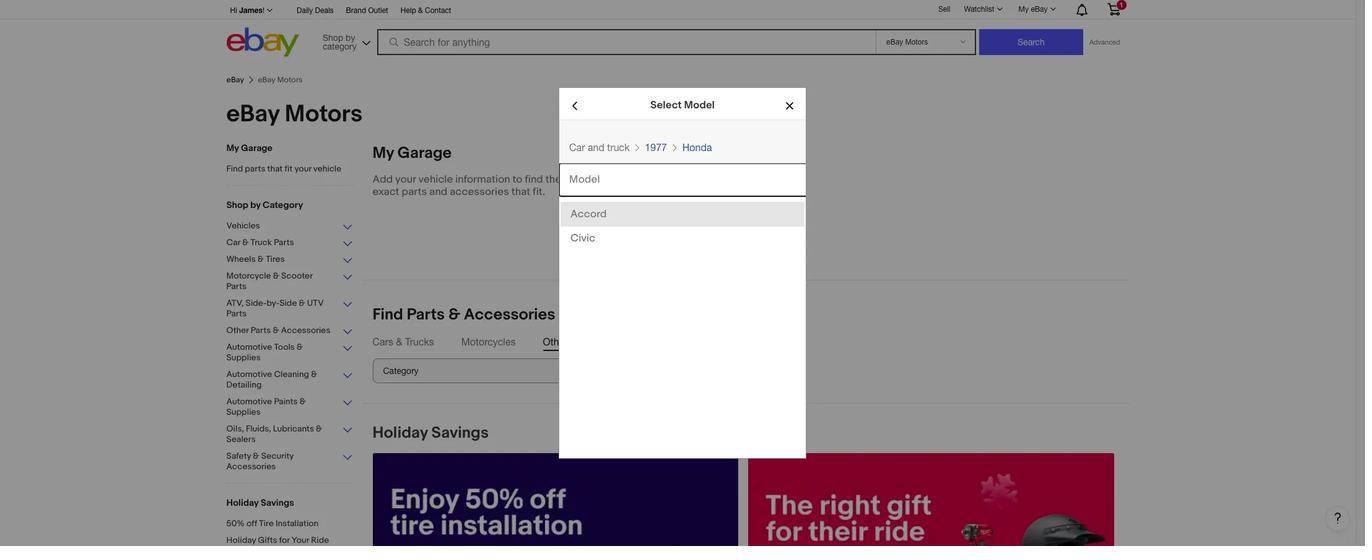 Task type: locate. For each thing, give the bounding box(es) containing it.
1 horizontal spatial &
[[418, 6, 423, 15]]

1 vertical spatial savings
[[261, 498, 294, 509]]

my up "add"
[[373, 144, 394, 163]]

your
[[295, 164, 312, 174], [395, 174, 416, 186]]

my right 'watchlist' link
[[1019, 5, 1029, 14]]

& right parts
[[449, 306, 461, 325]]

1 horizontal spatial find
[[373, 306, 403, 325]]

category
[[263, 200, 303, 211]]

information
[[456, 174, 511, 186]]

find up shop
[[227, 164, 243, 174]]

1 vertical spatial &
[[449, 306, 461, 325]]

the right gift for their ride image
[[749, 454, 1115, 547]]

0 vertical spatial parts
[[245, 164, 266, 174]]

0 vertical spatial &
[[418, 6, 423, 15]]

honda button
[[683, 135, 712, 160]]

holiday inside 50% off tire installation holiday gifts for your ride
[[227, 535, 256, 546]]

honda
[[683, 142, 712, 153]]

1 horizontal spatial garage
[[398, 144, 452, 163]]

0 vertical spatial savings
[[432, 424, 489, 443]]

sell link
[[933, 5, 957, 13]]

garage up find parts that fit your vehicle
[[241, 143, 273, 154]]

list box inside document
[[560, 201, 806, 459]]

my ebay
[[1019, 5, 1048, 14]]

your inside 'add your vehicle information to find the exact parts and accessories that fit.'
[[395, 174, 416, 186]]

50%
[[227, 519, 245, 529]]

0 horizontal spatial &
[[396, 337, 403, 348]]

1 horizontal spatial savings
[[432, 424, 489, 443]]

advanced
[[1090, 38, 1121, 46]]

that
[[267, 164, 283, 174], [512, 186, 531, 198]]

vehicle left information
[[419, 174, 453, 186]]

model
[[684, 99, 715, 112]]

watchlist link
[[958, 2, 1009, 17]]

& right help
[[418, 6, 423, 15]]

add your vehicle information to find the exact parts and accessories that fit.
[[373, 174, 562, 198]]

your right "add"
[[395, 174, 416, 186]]

None submit
[[980, 29, 1084, 55]]

my
[[1019, 5, 1029, 14], [227, 143, 239, 154], [373, 144, 394, 163]]

parts inside 'add your vehicle information to find the exact parts and accessories that fit.'
[[402, 186, 427, 198]]

vehicle
[[313, 164, 342, 174], [419, 174, 453, 186]]

select model
[[651, 99, 715, 112]]

vehicle inside 'add your vehicle information to find the exact parts and accessories that fit.'
[[419, 174, 453, 186]]

1 horizontal spatial holiday savings
[[373, 424, 489, 443]]

find
[[227, 164, 243, 174], [373, 306, 403, 325]]

holiday savings
[[373, 424, 489, 443], [227, 498, 294, 509]]

installation
[[276, 519, 319, 529]]

ebay for ebay motors
[[227, 100, 280, 129]]

document
[[560, 88, 826, 491]]

find for find parts & accessories
[[373, 306, 403, 325]]

banner containing sell
[[227, 0, 1130, 60]]

your
[[292, 535, 309, 546]]

parts
[[245, 164, 266, 174], [402, 186, 427, 198]]

sell
[[939, 5, 951, 13]]

savings
[[432, 424, 489, 443], [261, 498, 294, 509]]

savings for &
[[432, 424, 489, 443]]

my garage up "add"
[[373, 144, 452, 163]]

2 vertical spatial ebay
[[227, 100, 280, 129]]

and
[[588, 142, 605, 153], [430, 186, 448, 198]]

select
[[651, 99, 682, 112]]

& inside 'link'
[[418, 6, 423, 15]]

that left fit
[[267, 164, 283, 174]]

ebay
[[1032, 5, 1048, 14], [227, 75, 244, 85], [227, 100, 280, 129]]

1 horizontal spatial vehicle
[[419, 174, 453, 186]]

0 horizontal spatial your
[[295, 164, 312, 174]]

document containing select model
[[560, 88, 826, 491]]

0 vertical spatial ebay
[[1032, 5, 1048, 14]]

that inside "find parts that fit your vehicle" link
[[267, 164, 283, 174]]

0 horizontal spatial vehicle
[[313, 164, 342, 174]]

help, opens dialogs image
[[1332, 513, 1345, 525]]

holiday for find
[[373, 424, 428, 443]]

brand outlet link
[[346, 4, 389, 18]]

0 horizontal spatial holiday savings
[[227, 498, 294, 509]]

vehicle right fit
[[313, 164, 342, 174]]

1 vertical spatial and
[[430, 186, 448, 198]]

banner
[[227, 0, 1130, 60]]

None text field
[[749, 454, 1115, 547]]

0 horizontal spatial garage
[[241, 143, 273, 154]]

0 horizontal spatial and
[[430, 186, 448, 198]]

tab list containing cars & trucks
[[373, 335, 1120, 349]]

parts right exact
[[402, 186, 427, 198]]

and inside 'add your vehicle information to find the exact parts and accessories that fit.'
[[430, 186, 448, 198]]

my ebay link
[[1012, 2, 1062, 17]]

1 horizontal spatial my
[[373, 144, 394, 163]]

1 vertical spatial holiday
[[227, 498, 259, 509]]

find parts that fit your vehicle link
[[227, 164, 354, 175]]

daily
[[297, 6, 313, 15]]

and right car
[[588, 142, 605, 153]]

garage
[[241, 143, 273, 154], [398, 144, 452, 163]]

find up "cars"
[[373, 306, 403, 325]]

cars & trucks
[[373, 337, 434, 348]]

None text field
[[373, 454, 739, 547]]

my garage up find parts that fit your vehicle
[[227, 143, 273, 154]]

1 horizontal spatial your
[[395, 174, 416, 186]]

0 vertical spatial holiday savings
[[373, 424, 489, 443]]

0 horizontal spatial that
[[267, 164, 283, 174]]

2 vertical spatial holiday
[[227, 535, 256, 546]]

civic option
[[561, 227, 805, 251]]

that left 'fit.'
[[512, 186, 531, 198]]

1977
[[645, 142, 667, 153]]

holiday
[[373, 424, 428, 443], [227, 498, 259, 509], [227, 535, 256, 546]]

account navigation
[[227, 0, 1130, 19]]

1 vertical spatial ebay
[[227, 75, 244, 85]]

ebay link
[[227, 75, 244, 85]]

1 vertical spatial parts
[[402, 186, 427, 198]]

find for find parts that fit your vehicle
[[227, 164, 243, 174]]

2 vertical spatial &
[[396, 337, 403, 348]]

& right "cars"
[[396, 337, 403, 348]]

accord
[[571, 208, 607, 221]]

and left accessories
[[430, 186, 448, 198]]

1 horizontal spatial parts
[[402, 186, 427, 198]]

your right fit
[[295, 164, 312, 174]]

by
[[250, 200, 261, 211]]

fit
[[285, 164, 293, 174]]

0 horizontal spatial my garage
[[227, 143, 273, 154]]

tab list
[[373, 335, 1120, 349]]

1 horizontal spatial my garage
[[373, 144, 452, 163]]

0 horizontal spatial savings
[[261, 498, 294, 509]]

daily deals link
[[297, 4, 334, 18]]

help & contact link
[[401, 4, 452, 18]]

0 vertical spatial and
[[588, 142, 605, 153]]

0 vertical spatial holiday
[[373, 424, 428, 443]]

1 horizontal spatial and
[[588, 142, 605, 153]]

list box containing accord
[[560, 201, 806, 459]]

0 horizontal spatial find
[[227, 164, 243, 174]]

parts left fit
[[245, 164, 266, 174]]

0 vertical spatial that
[[267, 164, 283, 174]]

garage up 'add your vehicle information to find the exact parts and accessories that fit.'
[[398, 144, 452, 163]]

my up find parts that fit your vehicle
[[227, 143, 239, 154]]

outlet
[[368, 6, 389, 15]]

1 vertical spatial that
[[512, 186, 531, 198]]

1 horizontal spatial that
[[512, 186, 531, 198]]

1 vertical spatial holiday savings
[[227, 498, 294, 509]]

shop by category
[[227, 200, 303, 211]]

What are you looking for? text field
[[585, 359, 700, 384]]

my garage
[[227, 143, 273, 154], [373, 144, 452, 163]]

&
[[418, 6, 423, 15], [449, 306, 461, 325], [396, 337, 403, 348]]

1 vertical spatial find
[[373, 306, 403, 325]]

parts
[[407, 306, 445, 325]]

list box
[[560, 201, 806, 459]]

2 horizontal spatial my
[[1019, 5, 1029, 14]]

off
[[247, 519, 257, 529]]

shop
[[227, 200, 248, 211]]

0 vertical spatial find
[[227, 164, 243, 174]]

other vehicles
[[543, 337, 607, 348]]



Task type: describe. For each thing, give the bounding box(es) containing it.
Model text field
[[560, 164, 826, 196]]

ebay motors
[[227, 100, 363, 129]]

vehicle inside "find parts that fit your vehicle" link
[[313, 164, 342, 174]]

brand outlet
[[346, 6, 389, 15]]

the
[[546, 174, 562, 186]]

find parts that fit your vehicle
[[227, 164, 342, 174]]

find parts & accessories
[[373, 306, 556, 325]]

holiday savings for parts
[[373, 424, 489, 443]]

contact
[[425, 6, 452, 15]]

0 horizontal spatial parts
[[245, 164, 266, 174]]

tire
[[259, 519, 274, 529]]

car
[[570, 142, 585, 153]]

add
[[373, 174, 393, 186]]

holiday gifts for your ride link
[[227, 535, 354, 547]]

that inside 'add your vehicle information to find the exact parts and accessories that fit.'
[[512, 186, 531, 198]]

2 horizontal spatial &
[[449, 306, 461, 325]]

watchlist
[[965, 5, 995, 14]]

add a vehicle image
[[657, 171, 722, 236]]

civic
[[571, 233, 596, 245]]

cars
[[373, 337, 394, 348]]

select model banner
[[560, 88, 806, 123]]

accessories
[[464, 306, 556, 325]]

brand
[[346, 6, 366, 15]]

none submit inside banner
[[980, 29, 1084, 55]]

my inside account navigation
[[1019, 5, 1029, 14]]

fit.
[[533, 186, 546, 198]]

help
[[401, 6, 416, 15]]

accessories
[[450, 186, 509, 198]]

exact
[[373, 186, 400, 198]]

holiday for shop
[[227, 498, 259, 509]]

other
[[543, 337, 568, 348]]

holiday savings for by
[[227, 498, 294, 509]]

your shopping cart contains 1 item image
[[1107, 3, 1121, 15]]

accord option
[[561, 202, 805, 227]]

gifts
[[258, 535, 277, 546]]

savings for category
[[261, 498, 294, 509]]

ebay inside account navigation
[[1032, 5, 1048, 14]]

motors
[[285, 100, 363, 129]]

to
[[513, 174, 523, 186]]

& for trucks
[[396, 337, 403, 348]]

ride
[[311, 535, 329, 546]]

motorcycles
[[462, 337, 516, 348]]

0 horizontal spatial my
[[227, 143, 239, 154]]

50% off tire installation link
[[227, 519, 354, 531]]

daily deals
[[297, 6, 334, 15]]

vehicles
[[571, 337, 607, 348]]

ebay for ebay
[[227, 75, 244, 85]]

find
[[525, 174, 543, 186]]

chevron light right image
[[670, 144, 680, 153]]

deals
[[315, 6, 334, 15]]

& for contact
[[418, 6, 423, 15]]

50% off tire installation holiday gifts for your ride
[[227, 519, 329, 546]]

1977 button
[[645, 135, 667, 160]]

trucks
[[405, 337, 434, 348]]

advanced link
[[1084, 30, 1127, 55]]

truck
[[608, 142, 630, 153]]

for
[[279, 535, 290, 546]]

chevron light right image
[[633, 144, 642, 153]]

help & contact
[[401, 6, 452, 15]]

car and truck
[[570, 142, 630, 153]]



Task type: vqa. For each thing, say whether or not it's contained in the screenshot.
50%
yes



